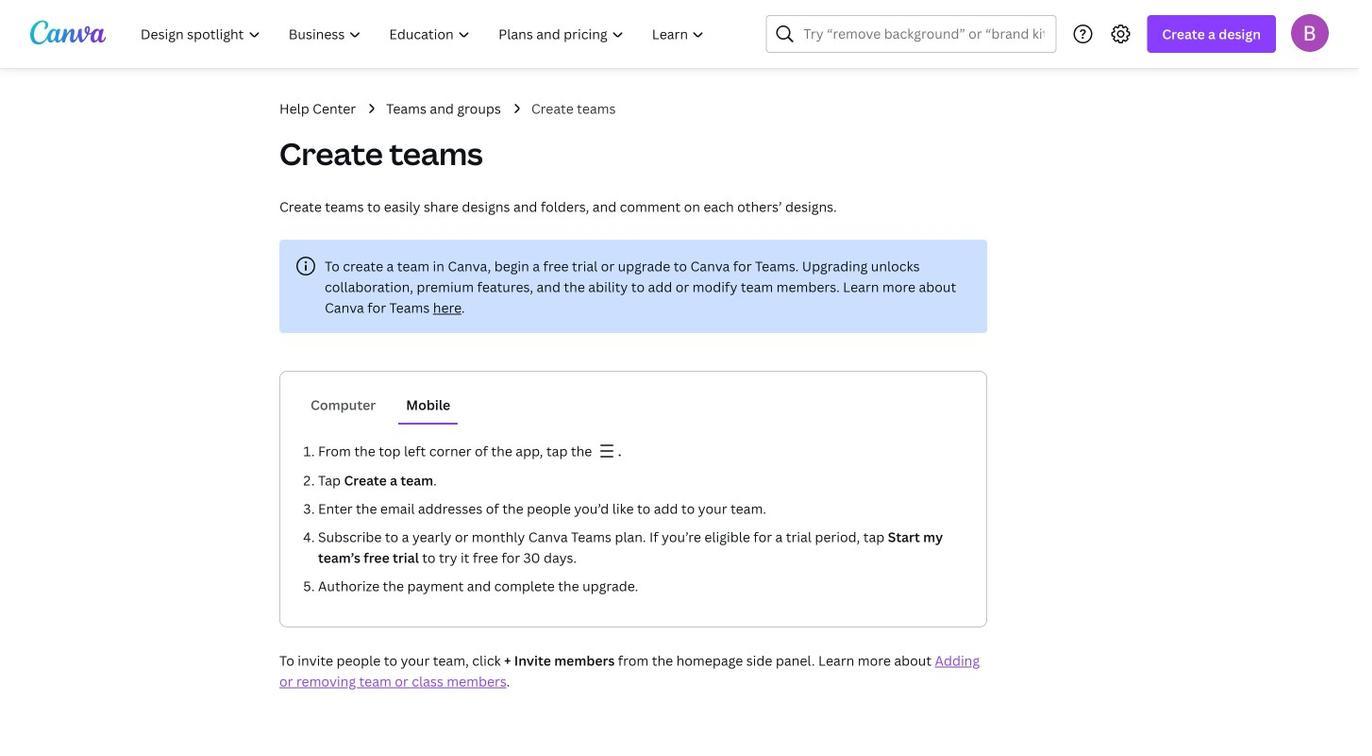 Task type: locate. For each thing, give the bounding box(es) containing it.
bob builder image
[[1292, 14, 1330, 52]]

Try "remove background" or "brand kit" search field
[[804, 16, 1045, 52]]

top level navigation element
[[128, 15, 721, 53]]



Task type: vqa. For each thing, say whether or not it's contained in the screenshot.
TOP LEVEL NAVIGATION ELEMENT
yes



